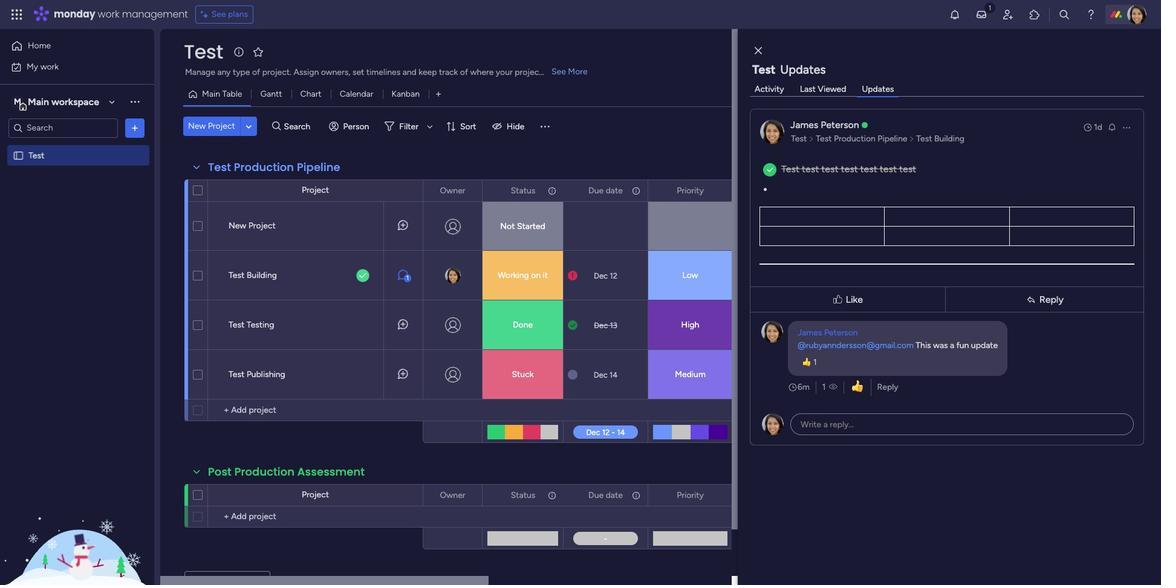 Task type: describe. For each thing, give the bounding box(es) containing it.
status for first status field from the bottom
[[511, 490, 536, 501]]

test publishing
[[229, 370, 285, 380]]

close image
[[755, 46, 762, 55]]

test test test test test test test
[[782, 163, 917, 175]]

done
[[513, 320, 533, 330]]

@rubyanndersson@gmail.com link
[[798, 341, 914, 351]]

write a reply...
[[801, 420, 854, 430]]

hide
[[507, 121, 525, 132]]

working
[[498, 270, 529, 281]]

1d
[[1095, 122, 1103, 133]]

publishing
[[247, 370, 285, 380]]

write
[[801, 420, 822, 430]]

project.
[[262, 67, 292, 77]]

4 test from the left
[[861, 163, 878, 175]]

inbox image
[[976, 8, 988, 21]]

reply...
[[830, 420, 854, 430]]

0 vertical spatial james peterson link
[[791, 119, 860, 131]]

filter
[[400, 121, 419, 132]]

public board image
[[13, 150, 24, 161]]

pipeline for test production pipeline field
[[297, 160, 341, 175]]

show board description image
[[232, 46, 246, 58]]

0 vertical spatial 1 button
[[384, 251, 423, 301]]

v2 seen image
[[829, 382, 838, 394]]

3 test from the left
[[841, 163, 858, 175]]

@rubyanndersson@gmail.com
[[798, 341, 914, 351]]

main table
[[202, 89, 242, 99]]

viewed
[[818, 84, 847, 94]]

test list box
[[0, 143, 154, 329]]

see plans button
[[195, 5, 254, 24]]

0 horizontal spatial updates
[[781, 62, 826, 77]]

test inside field
[[208, 160, 231, 175]]

6m
[[798, 382, 810, 393]]

low
[[683, 270, 699, 281]]

work for my
[[40, 61, 59, 72]]

2 test from the left
[[822, 163, 839, 175]]

fun
[[957, 341, 970, 351]]

reply inside button
[[1040, 294, 1064, 305]]

due date for assessment
[[589, 490, 623, 501]]

column information image
[[548, 186, 557, 196]]

assessment
[[298, 465, 365, 480]]

home
[[28, 41, 51, 51]]

column information image for test production pipeline
[[632, 186, 641, 196]]

dec for working on it
[[594, 271, 608, 280]]

menu image
[[539, 120, 551, 133]]

main table button
[[183, 85, 251, 104]]

2 status field from the top
[[508, 489, 539, 503]]

management
[[122, 7, 188, 21]]

person
[[343, 121, 369, 132]]

chart
[[300, 89, 322, 99]]

post
[[208, 465, 232, 480]]

my work button
[[7, 57, 130, 77]]

hide button
[[488, 117, 532, 136]]

apps image
[[1029, 8, 1041, 21]]

workspace
[[51, 96, 99, 107]]

column information image for post production assessment
[[632, 491, 641, 501]]

2 vertical spatial dec
[[594, 371, 608, 380]]

Search in workspace field
[[25, 121, 101, 135]]

working on it
[[498, 270, 548, 281]]

1 image
[[985, 1, 996, 14]]

plans
[[228, 9, 248, 19]]

help image
[[1086, 8, 1098, 21]]

Test Production Pipeline field
[[205, 160, 344, 175]]

main workspace
[[28, 96, 99, 107]]

where
[[471, 67, 494, 77]]

test production pipeline link
[[815, 133, 910, 145]]

last
[[800, 84, 816, 94]]

project inside button
[[208, 121, 235, 131]]

track
[[439, 67, 458, 77]]

test building link
[[915, 133, 967, 145]]

project
[[515, 67, 543, 77]]

1 vertical spatial james
[[798, 328, 823, 338]]

manage any type of project. assign owners, set timelines and keep track of where your project stands.
[[185, 67, 571, 77]]

14
[[610, 371, 618, 380]]

1 vertical spatial 1 button
[[798, 355, 822, 370]]

home button
[[7, 36, 130, 56]]

priority for first priority 'field' from the top of the page
[[677, 185, 704, 196]]

1 vertical spatial updates
[[863, 84, 895, 94]]

notifications image
[[949, 8, 962, 21]]

more
[[568, 67, 588, 77]]

workspace options image
[[129, 96, 141, 108]]

calendar
[[340, 89, 374, 99]]

test updates
[[753, 62, 826, 77]]

1 of from the left
[[252, 67, 260, 77]]

it
[[543, 270, 548, 281]]

filter button
[[380, 117, 437, 136]]

v2 done deadline image
[[568, 320, 578, 331]]

gantt
[[260, 89, 282, 99]]

0 vertical spatial production
[[834, 134, 876, 144]]

table
[[222, 89, 242, 99]]

invite members image
[[1003, 8, 1015, 21]]

test production pipeline for test production pipeline link
[[816, 134, 908, 144]]

kanban button
[[383, 85, 429, 104]]

this
[[916, 341, 932, 351]]

2 of from the left
[[460, 67, 468, 77]]

manage
[[185, 67, 215, 77]]

main for main workspace
[[28, 96, 49, 107]]

see for see plans
[[212, 9, 226, 19]]

0 horizontal spatial reply
[[878, 382, 899, 393]]

stands.
[[545, 67, 571, 77]]

reminder image
[[1108, 122, 1118, 132]]

see more link
[[551, 66, 589, 78]]

arrow down image
[[423, 119, 437, 134]]

test inside list box
[[28, 150, 44, 161]]

1 owner from the top
[[440, 185, 466, 196]]

on
[[531, 270, 541, 281]]

test building inside test building link
[[917, 134, 965, 144]]

1 vertical spatial building
[[247, 270, 277, 281]]

reply link
[[878, 382, 899, 393]]

1d link
[[1084, 122, 1103, 134]]

and
[[403, 67, 417, 77]]

0 horizontal spatial 1
[[407, 275, 409, 282]]

james peterson for top james peterson link
[[791, 119, 860, 131]]

sort button
[[441, 117, 484, 136]]

new project button
[[183, 117, 240, 136]]

was
[[934, 341, 949, 351]]



Task type: locate. For each thing, give the bounding box(es) containing it.
peterson up test production pipeline link
[[821, 119, 860, 131]]

0 vertical spatial priority
[[677, 185, 704, 196]]

see
[[212, 9, 226, 19], [552, 67, 566, 77]]

0 vertical spatial dec
[[594, 271, 608, 280]]

+ add project text field down the post production assessment field
[[214, 510, 312, 525]]

1
[[407, 275, 409, 282], [814, 357, 817, 368], [823, 382, 826, 393]]

angle down image
[[246, 122, 252, 131]]

1 vertical spatial owner
[[440, 490, 466, 501]]

work inside button
[[40, 61, 59, 72]]

1 priority field from the top
[[674, 184, 707, 198]]

sort
[[460, 121, 477, 132]]

main left "table"
[[202, 89, 220, 99]]

dec left '13' in the right of the page
[[594, 321, 608, 330]]

0 vertical spatial due date field
[[586, 184, 626, 198]]

timelines
[[367, 67, 401, 77]]

0 horizontal spatial a
[[824, 420, 828, 430]]

1 + add project text field from the top
[[214, 404, 312, 418]]

1 horizontal spatial a
[[951, 341, 955, 351]]

test building
[[917, 134, 965, 144], [229, 270, 277, 281]]

0 vertical spatial building
[[935, 134, 965, 144]]

0 horizontal spatial work
[[40, 61, 59, 72]]

see more
[[552, 67, 588, 77]]

james peterson image
[[1128, 5, 1147, 24]]

1 vertical spatial new project
[[229, 221, 276, 231]]

1 vertical spatial owner field
[[437, 489, 469, 503]]

james peterson link up test link in the right of the page
[[791, 119, 860, 131]]

updates
[[781, 62, 826, 77], [863, 84, 895, 94]]

Status field
[[508, 184, 539, 198], [508, 489, 539, 503]]

0 vertical spatial reply
[[1040, 294, 1064, 305]]

test production pipeline up the test test test test test test test
[[816, 134, 908, 144]]

1 horizontal spatial updates
[[863, 84, 895, 94]]

see for see more
[[552, 67, 566, 77]]

m
[[14, 97, 21, 107]]

of right track
[[460, 67, 468, 77]]

1 slider arrow image from the left
[[809, 133, 815, 145]]

2 owner from the top
[[440, 490, 466, 501]]

1 horizontal spatial reply
[[1040, 294, 1064, 305]]

2 + add project text field from the top
[[214, 510, 312, 525]]

test testing
[[229, 320, 274, 330]]

james up @rubyanndersson@gmail.com
[[798, 328, 823, 338]]

priority for 2nd priority 'field'
[[677, 490, 704, 501]]

assign
[[294, 67, 319, 77]]

peterson up the '@rubyanndersson@gmail.com' link
[[825, 328, 858, 338]]

activity
[[755, 84, 785, 94]]

Due date field
[[586, 184, 626, 198], [586, 489, 626, 503]]

add to favorites image
[[252, 46, 264, 58]]

see plans
[[212, 9, 248, 19]]

2 status from the top
[[511, 490, 536, 501]]

dec 12
[[594, 271, 618, 280]]

0 horizontal spatial of
[[252, 67, 260, 77]]

1 horizontal spatial work
[[98, 7, 120, 21]]

james peterson link
[[791, 119, 860, 131], [798, 328, 858, 338]]

2 vertical spatial production
[[235, 465, 295, 480]]

0 vertical spatial due
[[589, 185, 604, 196]]

stuck
[[512, 370, 534, 380]]

1 horizontal spatial main
[[202, 89, 220, 99]]

new project
[[188, 121, 235, 131], [229, 221, 276, 231]]

my
[[27, 61, 38, 72]]

1 vertical spatial pipeline
[[297, 160, 341, 175]]

1 vertical spatial production
[[234, 160, 294, 175]]

keep
[[419, 67, 437, 77]]

0 vertical spatial new
[[188, 121, 206, 131]]

1 horizontal spatial test building
[[917, 134, 965, 144]]

Owner field
[[437, 184, 469, 198], [437, 489, 469, 503]]

2 vertical spatial 1
[[823, 382, 826, 393]]

type
[[233, 67, 250, 77]]

dec left 14
[[594, 371, 608, 380]]

0 vertical spatial test production pipeline
[[816, 134, 908, 144]]

1 horizontal spatial 1 button
[[798, 355, 822, 370]]

james
[[791, 119, 819, 131], [798, 328, 823, 338]]

0 horizontal spatial 1 button
[[384, 251, 423, 301]]

date
[[606, 185, 623, 196], [606, 490, 623, 501]]

work right my
[[40, 61, 59, 72]]

new inside button
[[188, 121, 206, 131]]

1 vertical spatial peterson
[[825, 328, 858, 338]]

2 due date from the top
[[589, 490, 623, 501]]

0 vertical spatial work
[[98, 7, 120, 21]]

like
[[846, 294, 863, 305]]

pipeline
[[878, 134, 908, 144], [297, 160, 341, 175]]

0 vertical spatial priority field
[[674, 184, 707, 198]]

2 horizontal spatial 1
[[823, 382, 826, 393]]

1 vertical spatial dec
[[594, 321, 608, 330]]

chart button
[[291, 85, 331, 104]]

0 vertical spatial pipeline
[[878, 134, 908, 144]]

6 test from the left
[[900, 163, 917, 175]]

option
[[0, 145, 154, 147]]

james peterson link up @rubyanndersson@gmail.com
[[798, 328, 858, 338]]

production down v2 search image
[[234, 160, 294, 175]]

1 vertical spatial test production pipeline
[[208, 160, 341, 175]]

v2 search image
[[272, 120, 281, 133]]

date for post production assessment
[[606, 490, 623, 501]]

0 vertical spatial status field
[[508, 184, 539, 198]]

last viewed
[[800, 84, 847, 94]]

0 vertical spatial peterson
[[821, 119, 860, 131]]

2 priority field from the top
[[674, 489, 707, 503]]

1 vertical spatial status field
[[508, 489, 539, 503]]

production up the test test test test test test test
[[834, 134, 876, 144]]

dec 13
[[594, 321, 618, 330]]

reply button
[[949, 290, 1142, 310]]

1 vertical spatial a
[[824, 420, 828, 430]]

+ Add project text field
[[214, 404, 312, 418], [214, 510, 312, 525]]

owners,
[[321, 67, 351, 77]]

2 due from the top
[[589, 490, 604, 501]]

owner
[[440, 185, 466, 196], [440, 490, 466, 501]]

1 vertical spatial work
[[40, 61, 59, 72]]

+ add project text field down publishing
[[214, 404, 312, 418]]

0 vertical spatial james
[[791, 119, 819, 131]]

workspace image
[[11, 95, 24, 109]]

main right workspace icon
[[28, 96, 49, 107]]

add view image
[[436, 90, 441, 99]]

gantt button
[[251, 85, 291, 104]]

0 horizontal spatial see
[[212, 9, 226, 19]]

0 vertical spatial due date
[[589, 185, 623, 196]]

james peterson up test link in the right of the page
[[791, 119, 860, 131]]

dec for done
[[594, 321, 608, 330]]

1 horizontal spatial pipeline
[[878, 134, 908, 144]]

work for monday
[[98, 7, 120, 21]]

1 vertical spatial new
[[229, 221, 246, 231]]

v2 overdue deadline image
[[568, 270, 578, 282]]

test production pipeline down v2 search image
[[208, 160, 341, 175]]

a left fun
[[951, 341, 955, 351]]

2 date from the top
[[606, 490, 623, 501]]

see left 'plans'
[[212, 9, 226, 19]]

set
[[353, 67, 364, 77]]

13
[[610, 321, 618, 330]]

production for status
[[235, 465, 295, 480]]

@rubyanndersson@gmail.com this was a fun update
[[798, 341, 999, 351]]

options image
[[129, 122, 141, 134], [631, 181, 640, 201], [716, 181, 724, 201], [631, 486, 640, 506]]

due date field for test production pipeline
[[586, 184, 626, 198]]

1 vertical spatial + add project text field
[[214, 510, 312, 525]]

0 vertical spatial date
[[606, 185, 623, 196]]

1 vertical spatial due date
[[589, 490, 623, 501]]

0 vertical spatial updates
[[781, 62, 826, 77]]

test production pipeline inside field
[[208, 160, 341, 175]]

12
[[610, 271, 618, 280]]

1 vertical spatial james peterson link
[[798, 328, 858, 338]]

test link
[[790, 133, 809, 145]]

started
[[517, 221, 546, 232]]

production
[[834, 134, 876, 144], [234, 160, 294, 175], [235, 465, 295, 480]]

due date for pipeline
[[589, 185, 623, 196]]

1 date from the top
[[606, 185, 623, 196]]

due for test production pipeline
[[589, 185, 604, 196]]

medium
[[675, 370, 706, 380]]

1 horizontal spatial building
[[935, 134, 965, 144]]

2 priority from the top
[[677, 490, 704, 501]]

Test field
[[181, 38, 226, 65]]

of right type
[[252, 67, 260, 77]]

options image
[[1122, 123, 1132, 133], [465, 181, 474, 201], [547, 181, 555, 201], [465, 486, 474, 506], [547, 486, 555, 506]]

1 status from the top
[[511, 185, 536, 196]]

1 test from the left
[[802, 163, 819, 175]]

1 due date field from the top
[[586, 184, 626, 198]]

0 vertical spatial 1
[[407, 275, 409, 282]]

a right the write
[[824, 420, 828, 430]]

1 due date from the top
[[589, 185, 623, 196]]

1 vertical spatial due
[[589, 490, 604, 501]]

due date field for post production assessment
[[586, 489, 626, 503]]

1 horizontal spatial 1
[[814, 357, 817, 368]]

person button
[[324, 117, 377, 136]]

Search field
[[281, 118, 317, 135]]

0 vertical spatial james peterson
[[791, 119, 860, 131]]

1 vertical spatial james peterson
[[798, 328, 858, 338]]

dec left 12
[[594, 271, 608, 280]]

Post Production Assessment field
[[205, 465, 368, 480]]

reply
[[1040, 294, 1064, 305], [878, 382, 899, 393]]

1 vertical spatial due date field
[[586, 489, 626, 503]]

james peterson for bottom james peterson link
[[798, 328, 858, 338]]

test production pipeline
[[816, 134, 908, 144], [208, 160, 341, 175]]

dec 14
[[594, 371, 618, 380]]

lottie animation image
[[0, 464, 154, 586]]

pipeline for test production pipeline link
[[878, 134, 908, 144]]

see left more
[[552, 67, 566, 77]]

0 vertical spatial owner field
[[437, 184, 469, 198]]

0 vertical spatial owner
[[440, 185, 466, 196]]

not
[[501, 221, 515, 232]]

1 horizontal spatial of
[[460, 67, 468, 77]]

0 horizontal spatial main
[[28, 96, 49, 107]]

pipeline left test building link
[[878, 134, 908, 144]]

search everything image
[[1059, 8, 1071, 21]]

priority
[[677, 185, 704, 196], [677, 490, 704, 501]]

like button
[[753, 282, 944, 318]]

main for main table
[[202, 89, 220, 99]]

post production assessment
[[208, 465, 365, 480]]

date for test production pipeline
[[606, 185, 623, 196]]

0 horizontal spatial slider arrow image
[[809, 133, 815, 145]]

update
[[972, 341, 999, 351]]

production right post
[[235, 465, 295, 480]]

1 vertical spatial status
[[511, 490, 536, 501]]

1 priority from the top
[[677, 185, 704, 196]]

any
[[217, 67, 231, 77]]

1 vertical spatial 1
[[814, 357, 817, 368]]

2 owner field from the top
[[437, 489, 469, 503]]

dec
[[594, 271, 608, 280], [594, 321, 608, 330], [594, 371, 608, 380]]

test
[[184, 38, 223, 65], [753, 62, 776, 77], [791, 134, 807, 144], [816, 134, 832, 144], [917, 134, 933, 144], [28, 150, 44, 161], [208, 160, 231, 175], [782, 163, 800, 175], [229, 270, 245, 281], [229, 320, 245, 330], [229, 370, 245, 380]]

1 vertical spatial priority
[[677, 490, 704, 501]]

test production pipeline for test production pipeline field
[[208, 160, 341, 175]]

1 vertical spatial priority field
[[674, 489, 707, 503]]

1 owner field from the top
[[437, 184, 469, 198]]

0 horizontal spatial pipeline
[[297, 160, 341, 175]]

work right monday
[[98, 7, 120, 21]]

1 horizontal spatial new
[[229, 221, 246, 231]]

pipeline inside field
[[297, 160, 341, 175]]

pipeline down search field
[[297, 160, 341, 175]]

your
[[496, 67, 513, 77]]

0 horizontal spatial building
[[247, 270, 277, 281]]

0 vertical spatial status
[[511, 185, 536, 196]]

1 vertical spatial test building
[[229, 270, 277, 281]]

calendar button
[[331, 85, 383, 104]]

lottie animation element
[[0, 464, 154, 586]]

select product image
[[11, 8, 23, 21]]

main inside workspace selection element
[[28, 96, 49, 107]]

monday work management
[[54, 7, 188, 21]]

0 vertical spatial see
[[212, 9, 226, 19]]

1 status field from the top
[[508, 184, 539, 198]]

not started
[[501, 221, 546, 232]]

column information image
[[632, 186, 641, 196], [548, 491, 557, 501], [632, 491, 641, 501]]

Priority field
[[674, 184, 707, 198], [674, 489, 707, 503]]

slider arrow image
[[809, 133, 815, 145], [910, 133, 915, 145]]

my work
[[27, 61, 59, 72]]

1 vertical spatial see
[[552, 67, 566, 77]]

1 vertical spatial date
[[606, 490, 623, 501]]

main inside button
[[202, 89, 220, 99]]

project
[[208, 121, 235, 131], [302, 185, 329, 195], [249, 221, 276, 231], [302, 490, 329, 500]]

high
[[682, 320, 700, 330]]

new project inside button
[[188, 121, 235, 131]]

james up test link in the right of the page
[[791, 119, 819, 131]]

0 vertical spatial new project
[[188, 121, 235, 131]]

status for first status field
[[511, 185, 536, 196]]

1 due from the top
[[589, 185, 604, 196]]

updates up "last"
[[781, 62, 826, 77]]

2 slider arrow image from the left
[[910, 133, 915, 145]]

see inside button
[[212, 9, 226, 19]]

1 vertical spatial reply
[[878, 382, 899, 393]]

monday
[[54, 7, 95, 21]]

work
[[98, 7, 120, 21], [40, 61, 59, 72]]

due for post production assessment
[[589, 490, 604, 501]]

updates right viewed on the right
[[863, 84, 895, 94]]

0 vertical spatial + add project text field
[[214, 404, 312, 418]]

5 test from the left
[[880, 163, 897, 175]]

1 horizontal spatial see
[[552, 67, 566, 77]]

0 horizontal spatial test production pipeline
[[208, 160, 341, 175]]

james peterson up @rubyanndersson@gmail.com
[[798, 328, 858, 338]]

0 vertical spatial test building
[[917, 134, 965, 144]]

workspace selection element
[[11, 95, 101, 110]]

0 horizontal spatial test building
[[229, 270, 277, 281]]

kanban
[[392, 89, 420, 99]]

0 vertical spatial a
[[951, 341, 955, 351]]

0 horizontal spatial new
[[188, 121, 206, 131]]

production for priority
[[234, 160, 294, 175]]

testing
[[247, 320, 274, 330]]

1 horizontal spatial test production pipeline
[[816, 134, 908, 144]]

2 due date field from the top
[[586, 489, 626, 503]]

1 horizontal spatial slider arrow image
[[910, 133, 915, 145]]



Task type: vqa. For each thing, say whether or not it's contained in the screenshot.
third o from right
no



